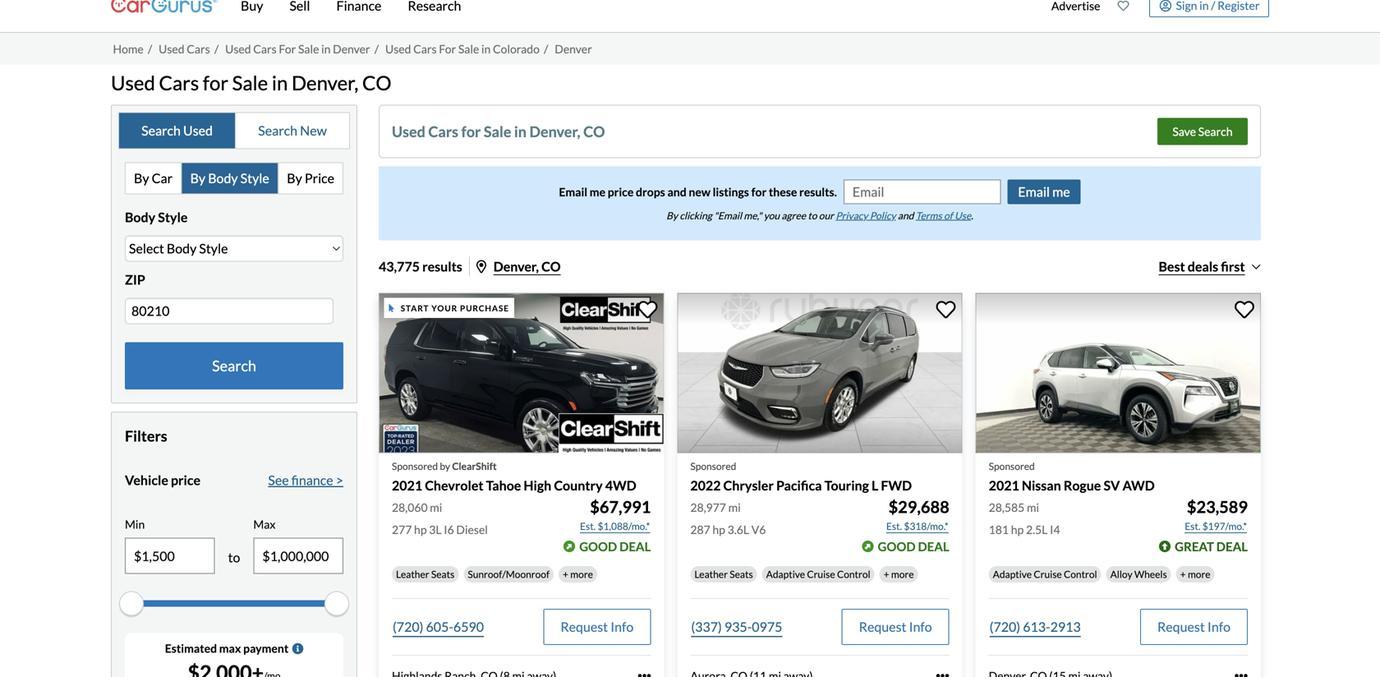 Task type: describe. For each thing, give the bounding box(es) containing it.
2913
[[1051, 619, 1081, 635]]

Max text field
[[254, 539, 343, 573]]

+ more for $67,991
[[563, 568, 593, 580]]

finance
[[292, 472, 333, 488]]

hp for $67,991
[[414, 523, 427, 537]]

purchase
[[460, 303, 509, 313]]

good for $29,688
[[878, 539, 916, 554]]

sv
[[1104, 478, 1120, 494]]

tab list containing search used
[[118, 112, 350, 149]]

request for $29,688
[[859, 619, 907, 635]]

28,585
[[989, 500, 1025, 514]]

0 vertical spatial denver,
[[292, 71, 359, 95]]

policy
[[870, 209, 896, 221]]

(337)
[[691, 619, 722, 635]]

sponsored 2021 nissan rogue sv awd
[[989, 460, 1155, 494]]

mi for $67,991
[[430, 500, 442, 514]]

2 vertical spatial denver,
[[494, 258, 539, 274]]

(720) 613-2913
[[990, 619, 1081, 635]]

$23,589
[[1187, 497, 1248, 517]]

0 horizontal spatial for
[[203, 71, 228, 95]]

(720) 613-2913 button
[[989, 609, 1082, 645]]

+ for $23,589
[[1181, 568, 1186, 580]]

more for $23,589
[[1188, 568, 1211, 580]]

0 vertical spatial and
[[668, 185, 687, 199]]

$29,688 est. $318/mo.*
[[887, 497, 950, 532]]

info for $23,589
[[1208, 619, 1231, 635]]

see finance > link
[[268, 470, 344, 490]]

search used tab
[[119, 113, 236, 148]]

+ more for $29,688
[[884, 568, 914, 580]]

0 horizontal spatial style
[[158, 209, 188, 225]]

see finance >
[[268, 472, 344, 488]]

277
[[392, 523, 412, 537]]

28,585 mi 181 hp 2.5l i4
[[989, 500, 1060, 537]]

1 vertical spatial for
[[461, 122, 481, 140]]

1 vertical spatial denver,
[[530, 122, 581, 140]]

3l
[[429, 523, 442, 537]]

ceramic gray clearcoat 2022 chrysler pacifica touring l fwd minivan front-wheel drive 9-speed automatic image
[[677, 293, 963, 453]]

28,060
[[392, 500, 428, 514]]

1 control from the left
[[837, 568, 871, 580]]

denver, co button
[[476, 258, 561, 274]]

0 vertical spatial price
[[608, 185, 634, 199]]

935-
[[725, 619, 752, 635]]

great
[[1175, 539, 1215, 554]]

chevrolet
[[425, 478, 484, 494]]

by for by price
[[287, 170, 302, 186]]

results.
[[800, 185, 837, 199]]

2 adaptive cruise control from the left
[[993, 568, 1098, 580]]

cargurus logo homepage link link
[[111, 0, 218, 29]]

by price tab
[[279, 163, 343, 193]]

2 horizontal spatial for
[[752, 185, 767, 199]]

(720) for $67,991
[[393, 619, 424, 635]]

cargurus logo homepage link image
[[111, 0, 218, 29]]

est. for $29,688
[[887, 520, 902, 532]]

search new
[[258, 122, 327, 138]]

$29,688
[[889, 497, 950, 517]]

mouse pointer image
[[389, 304, 394, 312]]

605-
[[426, 619, 454, 635]]

agree
[[782, 209, 806, 221]]

colorado
[[493, 42, 540, 56]]

by body style
[[190, 170, 269, 186]]

email me price drops and new listings for these results.
[[559, 185, 837, 199]]

saved cars image
[[1118, 0, 1129, 12]]

save
[[1173, 124, 1196, 138]]

$67,991
[[590, 497, 651, 517]]

request for $67,991
[[561, 619, 608, 635]]

1 adaptive cruise control from the left
[[766, 568, 871, 580]]

leather seats for $67,991
[[396, 568, 455, 580]]

$67,991 est. $1,088/mo.*
[[580, 497, 651, 532]]

used cars for sale in denver link
[[225, 42, 370, 56]]

good for $67,991
[[580, 539, 617, 554]]

(337) 935-0975
[[691, 619, 783, 635]]

black 2021 chevrolet tahoe high country 4wd suv / crossover four-wheel drive 10-speed automatic image
[[379, 293, 664, 453]]

est. for $67,991
[[580, 520, 596, 532]]

start
[[401, 303, 429, 313]]

sponsored for $67,991
[[392, 460, 438, 472]]

sponsored for $29,688
[[691, 460, 737, 472]]

>
[[336, 472, 344, 488]]

max
[[219, 642, 241, 655]]

email for email me
[[1018, 184, 1050, 200]]

search used
[[141, 122, 213, 138]]

denver, co
[[494, 258, 561, 274]]

leather seats for $29,688
[[695, 568, 753, 580]]

by car tab
[[126, 163, 182, 193]]

clicking
[[680, 209, 712, 221]]

filters
[[125, 427, 167, 445]]

1 horizontal spatial co
[[542, 258, 561, 274]]

chrysler
[[724, 478, 774, 494]]

see
[[268, 472, 289, 488]]

0 vertical spatial to
[[808, 209, 817, 221]]

leather for $29,688
[[695, 568, 728, 580]]

mi for $23,589
[[1027, 500, 1040, 514]]

2022
[[691, 478, 721, 494]]

ellipsis h image for $67,991
[[638, 669, 651, 677]]

1 vertical spatial used cars for sale in denver, co
[[392, 122, 605, 140]]

zip
[[125, 271, 145, 287]]

tahoe
[[486, 478, 521, 494]]

new
[[689, 185, 711, 199]]

by for by body style
[[190, 170, 206, 186]]

seats for $67,991
[[431, 568, 455, 580]]

max
[[253, 517, 276, 531]]

vehicle
[[125, 472, 168, 488]]

2 menu item from the left
[[1138, 0, 1270, 17]]

estimated
[[165, 642, 217, 655]]

awd
[[1123, 478, 1155, 494]]

request info for $23,589
[[1158, 619, 1231, 635]]

estimated max payment
[[165, 642, 289, 655]]

l
[[872, 478, 879, 494]]

43,775
[[379, 258, 420, 274]]

email for email me price drops and new listings for these results.
[[559, 185, 588, 199]]

rogue
[[1064, 478, 1101, 494]]

ZIP telephone field
[[125, 298, 334, 324]]

our
[[819, 209, 834, 221]]

sponsored by clearshift 2021 chevrolet tahoe high country 4wd
[[392, 460, 637, 494]]

i6
[[444, 523, 454, 537]]

pacifica
[[777, 478, 822, 494]]

3.6l
[[728, 523, 749, 537]]

me for email me
[[1053, 184, 1070, 200]]

+ for $29,688
[[884, 568, 890, 580]]

est. for $23,589
[[1185, 520, 1201, 532]]

results
[[422, 258, 462, 274]]

good deal for $29,688
[[878, 539, 950, 554]]

more for $67,991
[[571, 568, 593, 580]]

(337) 935-0975 button
[[691, 609, 783, 645]]

0 vertical spatial used cars for sale in denver, co
[[111, 71, 392, 95]]

hp for $23,589
[[1011, 523, 1024, 537]]

country
[[554, 478, 603, 494]]

2 / from the left
[[214, 42, 219, 56]]

save search
[[1173, 124, 1233, 138]]

request info button for $23,589
[[1141, 609, 1248, 645]]

i4
[[1050, 523, 1060, 537]]

fwd
[[881, 478, 912, 494]]

by left clicking
[[667, 209, 678, 221]]

listings
[[713, 185, 749, 199]]

by car
[[134, 170, 173, 186]]

"email
[[714, 209, 742, 221]]

1 menu item from the left
[[1043, 0, 1109, 29]]

sponsored for $23,589
[[989, 460, 1035, 472]]

(720) 605-6590 button
[[392, 609, 485, 645]]

payment
[[243, 642, 289, 655]]

28,977 mi 287 hp 3.6l v6
[[691, 500, 766, 537]]

request info button for $29,688
[[842, 609, 950, 645]]

car
[[152, 170, 173, 186]]

request info for $67,991
[[561, 619, 634, 635]]

1 / from the left
[[148, 42, 152, 56]]

request info button for $67,991
[[543, 609, 651, 645]]

1 for from the left
[[279, 42, 296, 56]]

request for $23,589
[[1158, 619, 1205, 635]]

by
[[440, 460, 450, 472]]

by clicking "email me," you agree to our privacy policy and terms of use .
[[667, 209, 974, 221]]

save search button
[[1158, 118, 1248, 145]]

you
[[764, 209, 780, 221]]

seats for $29,688
[[730, 568, 753, 580]]

used inside tab
[[183, 122, 213, 138]]

2.5l
[[1026, 523, 1048, 537]]

2021 inside sponsored 2021 nissan rogue sv awd
[[989, 478, 1020, 494]]



Task type: locate. For each thing, give the bounding box(es) containing it.
est. up great
[[1185, 520, 1201, 532]]

me for email me price drops and new listings for these results.
[[590, 185, 606, 199]]

sponsored up 2022
[[691, 460, 737, 472]]

2 for from the left
[[439, 42, 456, 56]]

denver
[[333, 42, 370, 56], [555, 42, 592, 56]]

mi inside 28,585 mi 181 hp 2.5l i4
[[1027, 500, 1040, 514]]

deal for $67,991
[[620, 539, 651, 554]]

email inside 'button'
[[1018, 184, 1050, 200]]

tab list containing by car
[[125, 162, 344, 194]]

by inside tab
[[190, 170, 206, 186]]

0 vertical spatial style
[[241, 170, 269, 186]]

1 vertical spatial style
[[158, 209, 188, 225]]

+ more down est. $1,088/mo.* "button"
[[563, 568, 593, 580]]

hp inside 28,977 mi 287 hp 3.6l v6
[[713, 523, 726, 537]]

2 good deal from the left
[[878, 539, 950, 554]]

adaptive cruise control down 2.5l
[[993, 568, 1098, 580]]

0 horizontal spatial ellipsis h image
[[638, 669, 651, 677]]

hp inside 28,585 mi 181 hp 2.5l i4
[[1011, 523, 1024, 537]]

terms of use link
[[916, 209, 972, 221]]

more down "est. $318/mo.*" button
[[892, 568, 914, 580]]

price
[[608, 185, 634, 199], [171, 472, 201, 488]]

0 horizontal spatial email
[[559, 185, 588, 199]]

1 hp from the left
[[414, 523, 427, 537]]

and left new on the top
[[668, 185, 687, 199]]

2 horizontal spatial hp
[[1011, 523, 1024, 537]]

1 horizontal spatial for
[[439, 42, 456, 56]]

2 control from the left
[[1064, 568, 1098, 580]]

mi inside 28,977 mi 287 hp 3.6l v6
[[729, 500, 741, 514]]

more
[[571, 568, 593, 580], [892, 568, 914, 580], [1188, 568, 1211, 580]]

est. inside $29,688 est. $318/mo.*
[[887, 520, 902, 532]]

0 horizontal spatial more
[[571, 568, 593, 580]]

1 horizontal spatial good
[[878, 539, 916, 554]]

2 deal from the left
[[918, 539, 950, 554]]

1 good deal from the left
[[580, 539, 651, 554]]

menu item left saved cars 'image'
[[1043, 0, 1109, 29]]

+
[[563, 568, 569, 580], [884, 568, 890, 580], [1181, 568, 1186, 580]]

to left our
[[808, 209, 817, 221]]

tab list up by body style
[[118, 112, 350, 149]]

sponsored inside sponsored 2021 nissan rogue sv awd
[[989, 460, 1035, 472]]

hp right "181"
[[1011, 523, 1024, 537]]

3 info from the left
[[1208, 619, 1231, 635]]

more down great
[[1188, 568, 1211, 580]]

0 vertical spatial co
[[362, 71, 392, 95]]

(720) left the '605-'
[[393, 619, 424, 635]]

1 est. from the left
[[580, 520, 596, 532]]

search new tab
[[236, 113, 349, 148]]

1 horizontal spatial est.
[[887, 520, 902, 532]]

adaptive up 0975
[[766, 568, 805, 580]]

1 horizontal spatial for
[[461, 122, 481, 140]]

0 horizontal spatial co
[[362, 71, 392, 95]]

sponsored inside sponsored 2022 chrysler pacifica touring l fwd
[[691, 460, 737, 472]]

est. inside $67,991 est. $1,088/mo.*
[[580, 520, 596, 532]]

1 request from the left
[[561, 619, 608, 635]]

deal for $29,688
[[918, 539, 950, 554]]

1 horizontal spatial ellipsis h image
[[937, 669, 950, 677]]

drops
[[636, 185, 665, 199]]

2 seats from the left
[[730, 568, 753, 580]]

1 denver from the left
[[333, 42, 370, 56]]

leather seats down the 3.6l
[[695, 568, 753, 580]]

by left car
[[134, 170, 149, 186]]

to left the max text field
[[228, 549, 240, 566]]

1 horizontal spatial (720)
[[990, 619, 1021, 635]]

price
[[305, 170, 334, 186]]

+ more down "est. $318/mo.*" button
[[884, 568, 914, 580]]

0 horizontal spatial good
[[580, 539, 617, 554]]

to
[[808, 209, 817, 221], [228, 549, 240, 566]]

0 horizontal spatial info
[[611, 619, 634, 635]]

clearshift image
[[559, 413, 664, 453]]

0 horizontal spatial to
[[228, 549, 240, 566]]

search for search new
[[258, 122, 298, 138]]

2 horizontal spatial request info button
[[1141, 609, 1248, 645]]

1 horizontal spatial adaptive cruise control
[[993, 568, 1098, 580]]

good
[[580, 539, 617, 554], [878, 539, 916, 554]]

1 horizontal spatial mi
[[729, 500, 741, 514]]

style down car
[[158, 209, 188, 225]]

2 est. from the left
[[887, 520, 902, 532]]

info circle image
[[292, 643, 303, 654]]

by body style tab
[[182, 163, 279, 193]]

0 horizontal spatial menu item
[[1043, 0, 1109, 29]]

1 (720) from the left
[[393, 619, 424, 635]]

2 leather from the left
[[695, 568, 728, 580]]

alloy wheels
[[1111, 568, 1167, 580]]

1 horizontal spatial me
[[1053, 184, 1070, 200]]

0 horizontal spatial +
[[563, 568, 569, 580]]

2 + more from the left
[[884, 568, 914, 580]]

good deal for $67,991
[[580, 539, 651, 554]]

search up car
[[141, 122, 181, 138]]

more for $29,688
[[892, 568, 914, 580]]

0 horizontal spatial me
[[590, 185, 606, 199]]

/ right colorado
[[544, 42, 548, 56]]

price right vehicle
[[171, 472, 201, 488]]

hp for $29,688
[[713, 523, 726, 537]]

wheels
[[1135, 568, 1167, 580]]

+ more down great
[[1181, 568, 1211, 580]]

info for $67,991
[[611, 619, 634, 635]]

1 horizontal spatial request
[[859, 619, 907, 635]]

1 vertical spatial body
[[125, 209, 155, 225]]

leather for $67,991
[[396, 568, 429, 580]]

body inside tab
[[208, 170, 238, 186]]

body down by car
[[125, 209, 155, 225]]

28,060 mi 277 hp 3l i6 diesel
[[392, 500, 488, 537]]

search button
[[125, 342, 344, 390]]

used cars for sale in denver, co
[[111, 71, 392, 95], [392, 122, 605, 140]]

tab list
[[118, 112, 350, 149], [125, 162, 344, 194]]

home / used cars / used cars for sale in denver / used cars for sale in colorado / denver
[[113, 42, 592, 56]]

style inside tab
[[241, 170, 269, 186]]

Min text field
[[126, 539, 214, 573]]

new
[[300, 122, 327, 138]]

0 horizontal spatial request info
[[561, 619, 634, 635]]

for up search new
[[279, 42, 296, 56]]

1 horizontal spatial denver
[[555, 42, 592, 56]]

cars
[[187, 42, 210, 56], [253, 42, 277, 56], [413, 42, 437, 56], [159, 71, 199, 95], [428, 122, 459, 140]]

sponsored 2022 chrysler pacifica touring l fwd
[[691, 460, 912, 494]]

(720) left 613-
[[990, 619, 1021, 635]]

(720) for $23,589
[[990, 619, 1021, 635]]

3 request from the left
[[1158, 619, 1205, 635]]

1 horizontal spatial and
[[898, 209, 914, 221]]

2 horizontal spatial sponsored
[[989, 460, 1035, 472]]

2 horizontal spatial +
[[1181, 568, 1186, 580]]

search right save
[[1199, 124, 1233, 138]]

deal for $23,589
[[1217, 539, 1248, 554]]

$197/mo.*
[[1203, 520, 1247, 532]]

privacy policy link
[[836, 209, 896, 221]]

est. inside $23,589 est. $197/mo.*
[[1185, 520, 1201, 532]]

1 info from the left
[[611, 619, 634, 635]]

1 horizontal spatial + more
[[884, 568, 914, 580]]

request
[[561, 619, 608, 635], [859, 619, 907, 635], [1158, 619, 1205, 635]]

deal
[[620, 539, 651, 554], [918, 539, 950, 554], [1217, 539, 1248, 554]]

menu bar
[[218, 0, 1043, 32]]

1 leather seats from the left
[[396, 568, 455, 580]]

mi up 3l
[[430, 500, 442, 514]]

1 horizontal spatial good deal
[[878, 539, 950, 554]]

use
[[955, 209, 972, 221]]

2 horizontal spatial co
[[584, 122, 605, 140]]

of
[[944, 209, 953, 221]]

1 horizontal spatial to
[[808, 209, 817, 221]]

menu item
[[1043, 0, 1109, 29], [1138, 0, 1270, 17]]

body style
[[125, 209, 188, 225]]

1 ellipsis h image from the left
[[638, 669, 651, 677]]

min
[[125, 517, 145, 531]]

by left price
[[287, 170, 302, 186]]

1 leather from the left
[[396, 568, 429, 580]]

287
[[691, 523, 711, 537]]

deal down $1,088/mo.*
[[620, 539, 651, 554]]

1 deal from the left
[[620, 539, 651, 554]]

3 deal from the left
[[1217, 539, 1248, 554]]

2 mi from the left
[[729, 500, 741, 514]]

ellipsis h image for $29,688
[[937, 669, 950, 677]]

1 horizontal spatial style
[[241, 170, 269, 186]]

1 request info from the left
[[561, 619, 634, 635]]

2 hp from the left
[[713, 523, 726, 537]]

good down est. $1,088/mo.* "button"
[[580, 539, 617, 554]]

hp right 287
[[713, 523, 726, 537]]

1 horizontal spatial used cars for sale in denver, co
[[392, 122, 605, 140]]

3 est. from the left
[[1185, 520, 1201, 532]]

3 + more from the left
[[1181, 568, 1211, 580]]

hp
[[414, 523, 427, 537], [713, 523, 726, 537], [1011, 523, 1024, 537]]

1 2021 from the left
[[392, 478, 422, 494]]

1 horizontal spatial leather seats
[[695, 568, 753, 580]]

search for search used
[[141, 122, 181, 138]]

start your purchase
[[401, 303, 509, 313]]

2 horizontal spatial more
[[1188, 568, 1211, 580]]

menu
[[1043, 0, 1270, 29]]

2 vertical spatial co
[[542, 258, 561, 274]]

28,977
[[691, 500, 726, 514]]

3 + from the left
[[1181, 568, 1186, 580]]

3 mi from the left
[[1027, 500, 1040, 514]]

1 request info button from the left
[[543, 609, 651, 645]]

2 horizontal spatial request
[[1158, 619, 1205, 635]]

1 horizontal spatial more
[[892, 568, 914, 580]]

email me button
[[1008, 179, 1081, 204]]

0 horizontal spatial sponsored
[[392, 460, 438, 472]]

search for search
[[212, 357, 256, 375]]

est. $1,088/mo.* button
[[579, 518, 651, 534]]

2 2021 from the left
[[989, 478, 1020, 494]]

$318/mo.*
[[904, 520, 949, 532]]

0 horizontal spatial cruise
[[807, 568, 835, 580]]

est. down $29,688
[[887, 520, 902, 532]]

terms
[[916, 209, 942, 221]]

0 horizontal spatial request
[[561, 619, 608, 635]]

me inside 'button'
[[1053, 184, 1070, 200]]

good deal
[[580, 539, 651, 554], [878, 539, 950, 554]]

nissan
[[1022, 478, 1062, 494]]

3 / from the left
[[375, 42, 379, 56]]

0 vertical spatial body
[[208, 170, 238, 186]]

2 horizontal spatial mi
[[1027, 500, 1040, 514]]

good deal down "est. $318/mo.*" button
[[878, 539, 950, 554]]

1 horizontal spatial body
[[208, 170, 238, 186]]

1 cruise from the left
[[807, 568, 835, 580]]

sunroof/moonroof
[[468, 568, 550, 580]]

1 mi from the left
[[430, 500, 442, 514]]

1 sponsored from the left
[[392, 460, 438, 472]]

+ down great
[[1181, 568, 1186, 580]]

deal down $197/mo.*
[[1217, 539, 1248, 554]]

email me
[[1018, 184, 1070, 200]]

2 adaptive from the left
[[993, 568, 1032, 580]]

+ more
[[563, 568, 593, 580], [884, 568, 914, 580], [1181, 568, 1211, 580]]

for left colorado
[[439, 42, 456, 56]]

0 horizontal spatial good deal
[[580, 539, 651, 554]]

0 horizontal spatial price
[[171, 472, 201, 488]]

613-
[[1023, 619, 1051, 635]]

v6
[[752, 523, 766, 537]]

1 horizontal spatial email
[[1018, 184, 1050, 200]]

3 request info from the left
[[1158, 619, 1231, 635]]

1 vertical spatial tab list
[[125, 162, 344, 194]]

sponsored up nissan
[[989, 460, 1035, 472]]

4 / from the left
[[544, 42, 548, 56]]

these
[[769, 185, 797, 199]]

0 horizontal spatial body
[[125, 209, 155, 225]]

sponsored inside sponsored by clearshift 2021 chevrolet tahoe high country 4wd
[[392, 460, 438, 472]]

2021 inside sponsored by clearshift 2021 chevrolet tahoe high country 4wd
[[392, 478, 422, 494]]

more down est. $1,088/mo.* "button"
[[571, 568, 593, 580]]

2 info from the left
[[909, 619, 932, 635]]

/ right home
[[148, 42, 152, 56]]

1 horizontal spatial adaptive
[[993, 568, 1032, 580]]

0 horizontal spatial request info button
[[543, 609, 651, 645]]

+ for $67,991
[[563, 568, 569, 580]]

/ right used cars for sale in denver link
[[375, 42, 379, 56]]

your
[[432, 303, 458, 313]]

3 request info button from the left
[[1141, 609, 1248, 645]]

leather down 277
[[396, 568, 429, 580]]

search down zip telephone field
[[212, 357, 256, 375]]

cruise
[[807, 568, 835, 580], [1034, 568, 1062, 580]]

seats down the 3.6l
[[730, 568, 753, 580]]

+ more for $23,589
[[1181, 568, 1211, 580]]

2 request from the left
[[859, 619, 907, 635]]

leather down 287
[[695, 568, 728, 580]]

1 horizontal spatial price
[[608, 185, 634, 199]]

2 horizontal spatial est.
[[1185, 520, 1201, 532]]

0 horizontal spatial + more
[[563, 568, 593, 580]]

1 horizontal spatial info
[[909, 619, 932, 635]]

mi
[[430, 500, 442, 514], [729, 500, 741, 514], [1027, 500, 1040, 514]]

ellipsis h image
[[1235, 669, 1248, 677]]

map marker alt image
[[476, 260, 486, 273]]

by right car
[[190, 170, 206, 186]]

mi for $29,688
[[729, 500, 741, 514]]

used
[[159, 42, 185, 56], [225, 42, 251, 56], [385, 42, 411, 56], [111, 71, 155, 95], [392, 122, 426, 140], [183, 122, 213, 138]]

body
[[208, 170, 238, 186], [125, 209, 155, 225]]

1 + from the left
[[563, 568, 569, 580]]

0 horizontal spatial mi
[[430, 500, 442, 514]]

0 horizontal spatial used cars for sale in denver, co
[[111, 71, 392, 95]]

adaptive cruise control up 0975
[[766, 568, 871, 580]]

mi up the 3.6l
[[729, 500, 741, 514]]

est. left $1,088/mo.*
[[580, 520, 596, 532]]

hp inside 28,060 mi 277 hp 3l i6 diesel
[[414, 523, 427, 537]]

2 more from the left
[[892, 568, 914, 580]]

3 sponsored from the left
[[989, 460, 1035, 472]]

2021 up 28,585
[[989, 478, 1020, 494]]

user icon image
[[1160, 0, 1172, 12]]

(720) 605-6590
[[393, 619, 484, 635]]

1 horizontal spatial cruise
[[1034, 568, 1062, 580]]

high
[[524, 478, 552, 494]]

1 horizontal spatial sponsored
[[691, 460, 737, 472]]

request info for $29,688
[[859, 619, 932, 635]]

.
[[972, 209, 974, 221]]

0 horizontal spatial control
[[837, 568, 871, 580]]

hp left 3l
[[414, 523, 427, 537]]

0 horizontal spatial seats
[[431, 568, 455, 580]]

me,"
[[744, 209, 762, 221]]

1 vertical spatial and
[[898, 209, 914, 221]]

0975
[[752, 619, 783, 635]]

good down "est. $318/mo.*" button
[[878, 539, 916, 554]]

2 sponsored from the left
[[691, 460, 737, 472]]

3 more from the left
[[1188, 568, 1211, 580]]

in
[[321, 42, 331, 56], [482, 42, 491, 56], [272, 71, 288, 95], [514, 122, 527, 140]]

Email email field
[[845, 180, 1000, 203]]

0 vertical spatial tab list
[[118, 112, 350, 149]]

deal down $318/mo.*
[[918, 539, 950, 554]]

price left drops
[[608, 185, 634, 199]]

0 horizontal spatial deal
[[620, 539, 651, 554]]

1 + more from the left
[[563, 568, 593, 580]]

6590
[[454, 619, 484, 635]]

1 horizontal spatial 2021
[[989, 478, 1020, 494]]

0 horizontal spatial leather
[[396, 568, 429, 580]]

2 leather seats from the left
[[695, 568, 753, 580]]

1 more from the left
[[571, 568, 593, 580]]

1 seats from the left
[[431, 568, 455, 580]]

ellipsis h image
[[638, 669, 651, 677], [937, 669, 950, 677]]

+ right sunroof/moonroof
[[563, 568, 569, 580]]

by for by car
[[134, 170, 149, 186]]

by price
[[287, 170, 334, 186]]

2 horizontal spatial deal
[[1217, 539, 1248, 554]]

2 + from the left
[[884, 568, 890, 580]]

style left 'by price'
[[241, 170, 269, 186]]

sponsored left by at the left bottom
[[392, 460, 438, 472]]

2 (720) from the left
[[990, 619, 1021, 635]]

tab list down the search used tab
[[125, 162, 344, 194]]

0 horizontal spatial hp
[[414, 523, 427, 537]]

1 horizontal spatial deal
[[918, 539, 950, 554]]

$23,589 est. $197/mo.*
[[1185, 497, 1248, 532]]

1 horizontal spatial request info button
[[842, 609, 950, 645]]

leather seats down 3l
[[396, 568, 455, 580]]

adaptive down "181"
[[993, 568, 1032, 580]]

info for $29,688
[[909, 619, 932, 635]]

2 request info from the left
[[859, 619, 932, 635]]

and right 'policy'
[[898, 209, 914, 221]]

1 good from the left
[[580, 539, 617, 554]]

body right car
[[208, 170, 238, 186]]

vehicle price
[[125, 472, 201, 488]]

search left the new
[[258, 122, 298, 138]]

2 request info button from the left
[[842, 609, 950, 645]]

0 horizontal spatial denver
[[333, 42, 370, 56]]

+ down "est. $318/mo.*" button
[[884, 568, 890, 580]]

0 vertical spatial for
[[203, 71, 228, 95]]

touring
[[825, 478, 869, 494]]

1 horizontal spatial hp
[[713, 523, 726, 537]]

181
[[989, 523, 1009, 537]]

seats down i6
[[431, 568, 455, 580]]

request info button
[[543, 609, 651, 645], [842, 609, 950, 645], [1141, 609, 1248, 645]]

1 horizontal spatial seats
[[730, 568, 753, 580]]

2 horizontal spatial + more
[[1181, 568, 1211, 580]]

1 vertical spatial co
[[584, 122, 605, 140]]

2 denver from the left
[[555, 42, 592, 56]]

2 cruise from the left
[[1034, 568, 1062, 580]]

1 horizontal spatial control
[[1064, 568, 1098, 580]]

diesel
[[456, 523, 488, 537]]

home
[[113, 42, 144, 56]]

0 horizontal spatial (720)
[[393, 619, 424, 635]]

2021 up the 28,060 at the left of page
[[392, 478, 422, 494]]

menu item right saved cars 'image'
[[1138, 0, 1270, 17]]

2 ellipsis h image from the left
[[937, 669, 950, 677]]

good deal down est. $1,088/mo.* "button"
[[580, 539, 651, 554]]

2 vertical spatial for
[[752, 185, 767, 199]]

1 horizontal spatial +
[[884, 568, 890, 580]]

used cars link
[[159, 42, 210, 56]]

2 horizontal spatial info
[[1208, 619, 1231, 635]]

1 vertical spatial price
[[171, 472, 201, 488]]

mi inside 28,060 mi 277 hp 3l i6 diesel
[[430, 500, 442, 514]]

silver 2021 nissan rogue sv awd suv / crossover all-wheel drive automatic image
[[976, 293, 1261, 453]]

by
[[134, 170, 149, 186], [190, 170, 206, 186], [287, 170, 302, 186], [667, 209, 678, 221]]

$1,088/mo.*
[[598, 520, 650, 532]]

0 horizontal spatial est.
[[580, 520, 596, 532]]

est. $318/mo.* button
[[886, 518, 950, 534]]

3 hp from the left
[[1011, 523, 1024, 537]]

1 vertical spatial to
[[228, 549, 240, 566]]

great deal
[[1175, 539, 1248, 554]]

1 horizontal spatial request info
[[859, 619, 932, 635]]

1 adaptive from the left
[[766, 568, 805, 580]]

/ right used cars link
[[214, 42, 219, 56]]

1 horizontal spatial menu item
[[1138, 0, 1270, 17]]

2 good from the left
[[878, 539, 916, 554]]

mi up 2.5l
[[1027, 500, 1040, 514]]



Task type: vqa. For each thing, say whether or not it's contained in the screenshot.
Used Pininfarina link
no



